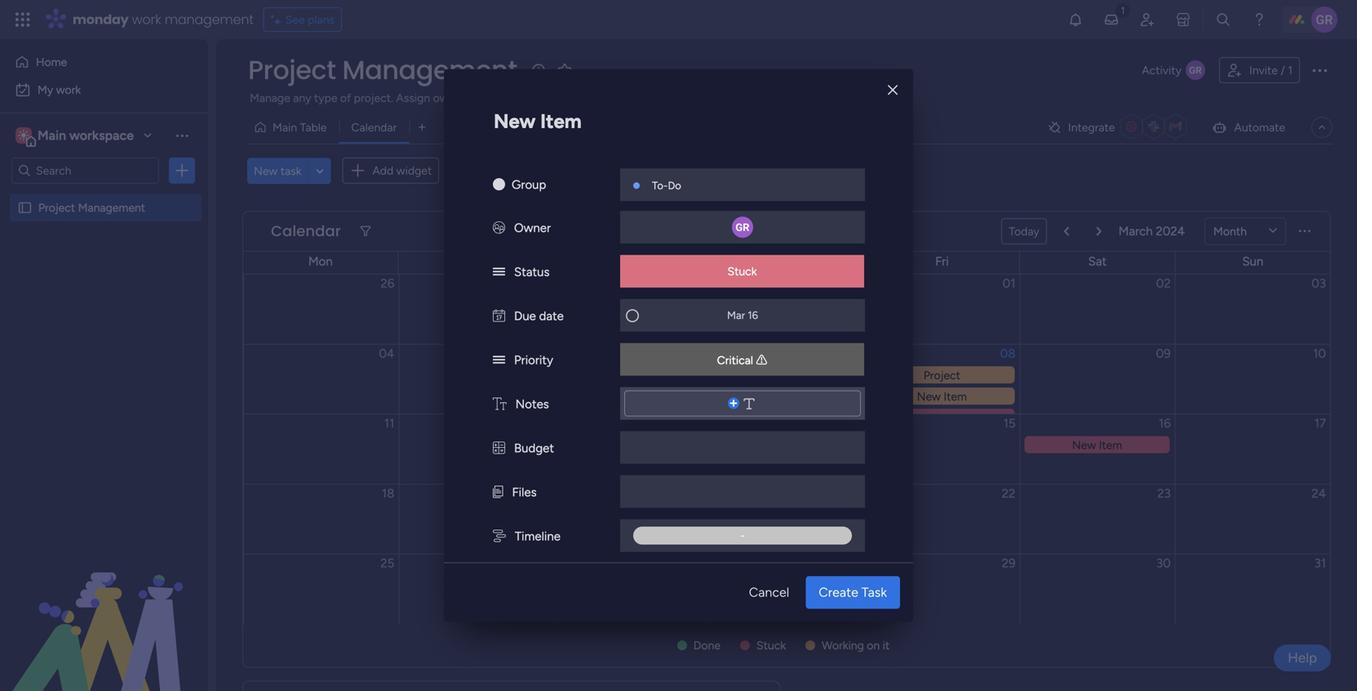 Task type: locate. For each thing, give the bounding box(es) containing it.
work right the monday
[[132, 10, 161, 29]]

0 vertical spatial new
[[494, 110, 536, 133]]

1 vertical spatial project
[[38, 201, 75, 215]]

select product image
[[15, 11, 31, 28]]

stuck up mar 16
[[728, 265, 757, 279]]

project management
[[248, 52, 517, 88], [38, 201, 145, 215]]

1 horizontal spatial of
[[621, 91, 632, 105]]

project up any
[[248, 52, 336, 88]]

calendar for calendar field at left
[[271, 221, 341, 242]]

main inside workspace selection element
[[38, 128, 66, 143]]

do
[[668, 179, 682, 192]]

of right the type
[[340, 91, 351, 105]]

0 vertical spatial calendar
[[351, 120, 397, 134]]

my work
[[38, 83, 81, 97]]

files
[[512, 486, 537, 500]]

of right the track
[[621, 91, 632, 105]]

work for my
[[56, 83, 81, 97]]

filter
[[627, 164, 653, 178]]

invite / 1
[[1250, 63, 1293, 77]]

v2 status image left status
[[493, 265, 505, 280]]

new task button
[[247, 158, 308, 184]]

1 horizontal spatial main
[[273, 120, 297, 134]]

automate button
[[1205, 114, 1292, 140]]

0 vertical spatial project management
[[248, 52, 517, 88]]

1 vertical spatial calendar
[[271, 221, 341, 242]]

0 horizontal spatial of
[[340, 91, 351, 105]]

1 v2 status image from the top
[[493, 265, 505, 280]]

help button
[[1275, 645, 1332, 672]]

work
[[132, 10, 161, 29], [56, 83, 81, 97]]

manage any type of project. assign owners, set timelines and keep track of where your project stands.
[[250, 91, 771, 105]]

critical
[[717, 354, 754, 368]]

calendar
[[351, 120, 397, 134], [271, 221, 341, 242]]

main for main table
[[273, 120, 297, 134]]

0 vertical spatial v2 status image
[[493, 265, 505, 280]]

track
[[593, 91, 618, 105]]

project management down the search in workspace field at the top left of page
[[38, 201, 145, 215]]

main inside button
[[273, 120, 297, 134]]

stuck
[[728, 265, 757, 279], [757, 639, 786, 653]]

Calendar field
[[267, 221, 345, 242]]

new left task
[[254, 164, 278, 178]]

lottie animation element
[[0, 527, 208, 692]]

integrate button
[[1041, 110, 1199, 145]]

1 horizontal spatial new
[[494, 110, 536, 133]]

new inside button
[[254, 164, 278, 178]]

v2 status image left priority
[[493, 353, 505, 368]]

1 image
[[1116, 1, 1131, 19]]

sun
[[1243, 254, 1264, 269]]

calendar down "project."
[[351, 120, 397, 134]]

2 v2 status image from the top
[[493, 353, 505, 368]]

home option
[[10, 49, 198, 75]]

0 vertical spatial stuck
[[728, 265, 757, 279]]

management down the search in workspace field at the top left of page
[[78, 201, 145, 215]]

management inside list box
[[78, 201, 145, 215]]

v2 status image for priority
[[493, 353, 505, 368]]

calendar inside button
[[351, 120, 397, 134]]

management up assign
[[342, 52, 517, 88]]

new for new item
[[494, 110, 536, 133]]

management
[[342, 52, 517, 88], [78, 201, 145, 215]]

v2 file column image
[[493, 486, 503, 500]]

option
[[0, 193, 208, 196]]

1
[[1288, 63, 1293, 77]]

project inside list box
[[38, 201, 75, 215]]

v2 status image for status
[[493, 265, 505, 280]]

v2 status image
[[493, 265, 505, 280], [493, 353, 505, 368]]

1 vertical spatial management
[[78, 201, 145, 215]]

new inside dialog
[[494, 110, 536, 133]]

task
[[281, 164, 302, 178]]

main left table
[[273, 120, 297, 134]]

Search in workspace field
[[34, 161, 136, 180]]

invite
[[1250, 63, 1278, 77]]

calendar inside field
[[271, 221, 341, 242]]

automate
[[1235, 120, 1286, 134]]

project right public board icon
[[38, 201, 75, 215]]

integrate
[[1069, 120, 1116, 134]]

work inside option
[[56, 83, 81, 97]]

widget
[[397, 164, 432, 178]]

⚠️️
[[756, 354, 768, 368]]

monday
[[73, 10, 129, 29]]

1 horizontal spatial project
[[248, 52, 336, 88]]

calendar up 'mon'
[[271, 221, 341, 242]]

item
[[541, 110, 582, 133]]

16
[[748, 309, 758, 322]]

of
[[340, 91, 351, 105], [621, 91, 632, 105]]

1 vertical spatial stuck
[[757, 639, 786, 653]]

1 vertical spatial project management
[[38, 201, 145, 215]]

0 horizontal spatial main
[[38, 128, 66, 143]]

0 horizontal spatial work
[[56, 83, 81, 97]]

project
[[248, 52, 336, 88], [38, 201, 75, 215]]

priority
[[514, 353, 554, 368]]

1 horizontal spatial management
[[342, 52, 517, 88]]

more dots image
[[1300, 226, 1311, 237]]

workspace selection element
[[16, 126, 136, 147]]

work right my
[[56, 83, 81, 97]]

thu
[[777, 254, 797, 269]]

main table
[[273, 120, 327, 134]]

1 horizontal spatial project management
[[248, 52, 517, 88]]

Project Management field
[[244, 52, 522, 88]]

new task
[[254, 164, 302, 178]]

main right workspace icon
[[38, 128, 66, 143]]

keep
[[565, 91, 590, 105]]

today
[[1009, 225, 1040, 238]]

and
[[543, 91, 562, 105]]

new
[[494, 110, 536, 133], [254, 164, 278, 178]]

1 vertical spatial v2 status image
[[493, 353, 505, 368]]

search everything image
[[1216, 11, 1232, 28]]

0 horizontal spatial new
[[254, 164, 278, 178]]

add to favorites image
[[557, 62, 573, 78]]

cancel button
[[736, 577, 803, 609]]

on
[[867, 639, 880, 653]]

cancel
[[749, 585, 790, 601]]

new down timelines
[[494, 110, 536, 133]]

due date
[[514, 309, 564, 324]]

0 vertical spatial work
[[132, 10, 161, 29]]

new item dialog
[[444, 69, 914, 622]]

1 horizontal spatial calendar
[[351, 120, 397, 134]]

help
[[1288, 650, 1318, 667]]

1 vertical spatial new
[[254, 164, 278, 178]]

project.
[[354, 91, 393, 105]]

main
[[273, 120, 297, 134], [38, 128, 66, 143]]

mar
[[727, 309, 745, 322]]

0 horizontal spatial management
[[78, 201, 145, 215]]

arrow down image
[[658, 161, 678, 181]]

group
[[512, 178, 547, 192]]

main workspace button
[[11, 122, 159, 149]]

done
[[694, 639, 721, 653]]

0 horizontal spatial project management
[[38, 201, 145, 215]]

0 horizontal spatial project
[[38, 201, 75, 215]]

v2 sun image
[[493, 178, 505, 192]]

1 vertical spatial work
[[56, 83, 81, 97]]

activity
[[1142, 63, 1182, 77]]

0 horizontal spatial calendar
[[271, 221, 341, 242]]

1 horizontal spatial work
[[132, 10, 161, 29]]

type
[[314, 91, 338, 105]]

home
[[36, 55, 67, 69]]

any
[[293, 91, 311, 105]]

project management up "project."
[[248, 52, 517, 88]]

manage
[[250, 91, 290, 105]]

stuck down cancel button
[[757, 639, 786, 653]]

status
[[514, 265, 550, 280]]

owner
[[514, 221, 551, 236]]

show board description image
[[529, 62, 549, 78]]



Task type: vqa. For each thing, say whether or not it's contained in the screenshot.
Search field
yes



Task type: describe. For each thing, give the bounding box(es) containing it.
add view image
[[419, 121, 426, 133]]

timelines
[[495, 91, 541, 105]]

workspace image
[[18, 127, 29, 145]]

main workspace
[[38, 128, 134, 143]]

working
[[822, 639, 864, 653]]

fri
[[936, 254, 949, 269]]

notifications image
[[1068, 11, 1084, 28]]

activity button
[[1136, 57, 1213, 83]]

greg robinson image
[[1312, 7, 1338, 33]]

see
[[286, 13, 305, 27]]

list arrow image
[[1097, 226, 1102, 237]]

see plans button
[[263, 7, 342, 32]]

invite / 1 button
[[1220, 57, 1301, 83]]

dapulse text column image
[[493, 397, 507, 412]]

calendar button
[[339, 114, 409, 140]]

working on it
[[822, 639, 890, 653]]

my work link
[[10, 77, 198, 103]]

v2 multiple person column image
[[493, 221, 505, 236]]

lottie animation image
[[0, 527, 208, 692]]

critical ⚠️️
[[717, 354, 768, 368]]

/
[[1281, 63, 1286, 77]]

main for main workspace
[[38, 128, 66, 143]]

today button
[[1002, 218, 1047, 245]]

task
[[862, 585, 887, 601]]

your
[[669, 91, 692, 105]]

plans
[[308, 13, 335, 27]]

see plans
[[286, 13, 335, 27]]

mar 16
[[727, 309, 758, 322]]

add
[[373, 164, 394, 178]]

management
[[165, 10, 254, 29]]

assign
[[396, 91, 430, 105]]

help image
[[1252, 11, 1268, 28]]

march 2024
[[1119, 224, 1186, 239]]

new item
[[494, 110, 582, 133]]

march
[[1119, 224, 1153, 239]]

date
[[539, 309, 564, 324]]

main table button
[[247, 114, 339, 140]]

monday work management
[[73, 10, 254, 29]]

timeline
[[515, 530, 561, 544]]

sat
[[1089, 254, 1107, 269]]

manage any type of project. assign owners, set timelines and keep track of where your project stands. button
[[247, 88, 796, 108]]

filter button
[[601, 158, 678, 184]]

2024
[[1156, 224, 1186, 239]]

month
[[1214, 225, 1247, 238]]

it
[[883, 639, 890, 653]]

project management inside list box
[[38, 201, 145, 215]]

work for monday
[[132, 10, 161, 29]]

close image
[[888, 84, 898, 96]]

create
[[819, 585, 859, 601]]

0 vertical spatial management
[[342, 52, 517, 88]]

owners,
[[433, 91, 473, 105]]

to-do
[[652, 179, 682, 192]]

table
[[300, 120, 327, 134]]

my work option
[[10, 77, 198, 103]]

project management list box
[[0, 191, 208, 442]]

home link
[[10, 49, 198, 75]]

mon
[[308, 254, 333, 269]]

update feed image
[[1104, 11, 1120, 28]]

angle down image
[[316, 165, 324, 177]]

list arrow image
[[1064, 226, 1069, 237]]

monday marketplace image
[[1176, 11, 1192, 28]]

set
[[476, 91, 492, 105]]

collapse board header image
[[1316, 121, 1329, 134]]

0 vertical spatial project
[[248, 52, 336, 88]]

add widget
[[373, 164, 432, 178]]

wed
[[619, 254, 644, 269]]

workspace image
[[16, 127, 32, 145]]

due
[[514, 309, 536, 324]]

dapulse date column image
[[493, 309, 505, 324]]

where
[[635, 91, 667, 105]]

stands.
[[735, 91, 771, 105]]

notes
[[516, 397, 549, 412]]

to-
[[652, 179, 668, 192]]

1 of from the left
[[340, 91, 351, 105]]

create task
[[819, 585, 887, 601]]

Search field
[[467, 159, 516, 182]]

invite members image
[[1140, 11, 1156, 28]]

calendar for calendar button
[[351, 120, 397, 134]]

my
[[38, 83, 53, 97]]

public board image
[[17, 200, 33, 216]]

dapulse timeline column image
[[493, 530, 506, 544]]

project
[[695, 91, 732, 105]]

dapulse numbers column image
[[493, 441, 505, 456]]

create task button
[[806, 577, 901, 609]]

new for new task
[[254, 164, 278, 178]]

budget
[[514, 441, 554, 456]]

workspace
[[69, 128, 134, 143]]

stuck inside the new item dialog
[[728, 265, 757, 279]]

2 of from the left
[[621, 91, 632, 105]]

add widget button
[[342, 158, 439, 184]]



